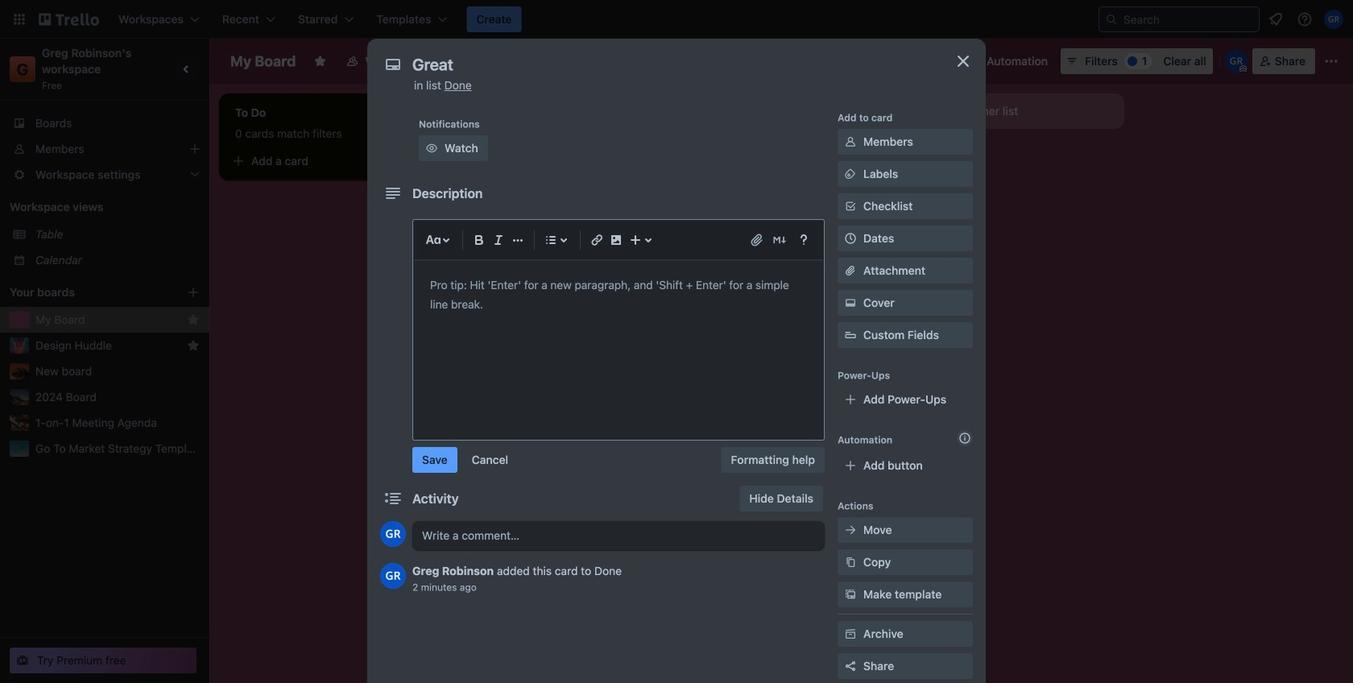 Task type: vqa. For each thing, say whether or not it's contained in the screenshot.
back to home image
no



Task type: locate. For each thing, give the bounding box(es) containing it.
0 vertical spatial starred icon image
[[187, 313, 200, 326]]

Search field
[[1118, 8, 1259, 31]]

open information menu image
[[1297, 11, 1313, 27]]

1 vertical spatial starred icon image
[[187, 339, 200, 352]]

None text field
[[404, 50, 936, 79]]

2 horizontal spatial greg robinson (gregrobinson96) image
[[1324, 10, 1344, 29]]

0 vertical spatial sm image
[[843, 134, 859, 150]]

0 horizontal spatial greg robinson (gregrobinson96) image
[[380, 563, 406, 589]]

1 horizontal spatial greg robinson (gregrobinson96) image
[[1225, 50, 1248, 73]]

link ⌘k image
[[587, 230, 607, 250]]

starred icon image
[[187, 313, 200, 326], [187, 339, 200, 352]]

1 horizontal spatial create from template… image
[[870, 192, 883, 205]]

sm image
[[964, 48, 987, 71], [424, 140, 440, 156], [843, 295, 859, 311], [843, 554, 859, 570], [843, 586, 859, 603], [843, 626, 859, 642]]

greg robinson (gregrobinson96) image down greg robinson (gregrobinson96) icon
[[380, 563, 406, 589]]

2 vertical spatial sm image
[[843, 522, 859, 538]]

edit card image
[[868, 155, 881, 168]]

Main content area, start typing to enter text. text field
[[430, 276, 807, 314]]

italic ⌘i image
[[489, 230, 508, 250]]

0 horizontal spatial create from template… image
[[412, 155, 425, 168]]

greg robinson (gregrobinson96) image right open information menu image
[[1324, 10, 1344, 29]]

star or unstar board image
[[314, 55, 327, 68]]

sm image
[[843, 134, 859, 150], [843, 166, 859, 182], [843, 522, 859, 538]]

Board name text field
[[222, 48, 304, 74]]

primary element
[[0, 0, 1353, 39]]

show menu image
[[1324, 53, 1340, 69]]

3 sm image from the top
[[843, 522, 859, 538]]

0 vertical spatial create from template… image
[[412, 155, 425, 168]]

create from template… image
[[412, 155, 425, 168], [870, 192, 883, 205]]

1 vertical spatial sm image
[[843, 166, 859, 182]]

create from template… image down edit card "image"
[[870, 192, 883, 205]]

text styles image
[[424, 230, 443, 250]]

2 sm image from the top
[[843, 166, 859, 182]]

2 vertical spatial greg robinson (gregrobinson96) image
[[380, 563, 406, 589]]

bold ⌘b image
[[470, 230, 489, 250]]

greg robinson (gregrobinson96) image
[[1324, 10, 1344, 29], [1225, 50, 1248, 73], [380, 563, 406, 589]]

create from template… image up text styles image
[[412, 155, 425, 168]]

more formatting image
[[508, 230, 528, 250]]

greg robinson (gregrobinson96) image down search field at the right of the page
[[1225, 50, 1248, 73]]

open help dialog image
[[794, 230, 814, 250]]



Task type: describe. For each thing, give the bounding box(es) containing it.
Write a comment text field
[[412, 521, 825, 550]]

1 starred icon image from the top
[[187, 313, 200, 326]]

search image
[[1105, 13, 1118, 26]]

1 vertical spatial create from template… image
[[870, 192, 883, 205]]

view markdown image
[[772, 232, 788, 248]]

text formatting group
[[470, 230, 528, 250]]

1 sm image from the top
[[843, 134, 859, 150]]

0 notifications image
[[1266, 10, 1286, 29]]

0 vertical spatial greg robinson (gregrobinson96) image
[[1324, 10, 1344, 29]]

2 starred icon image from the top
[[187, 339, 200, 352]]

lists image
[[541, 230, 561, 250]]

attach and insert link image
[[749, 232, 765, 248]]

close dialog image
[[954, 52, 973, 71]]

1 vertical spatial greg robinson (gregrobinson96) image
[[1225, 50, 1248, 73]]

add board image
[[187, 286, 200, 299]]

greg robinson (gregrobinson96) image
[[380, 521, 406, 547]]

editor toolbar
[[421, 227, 817, 253]]

your boards with 6 items element
[[10, 283, 163, 302]]

image image
[[607, 230, 626, 250]]



